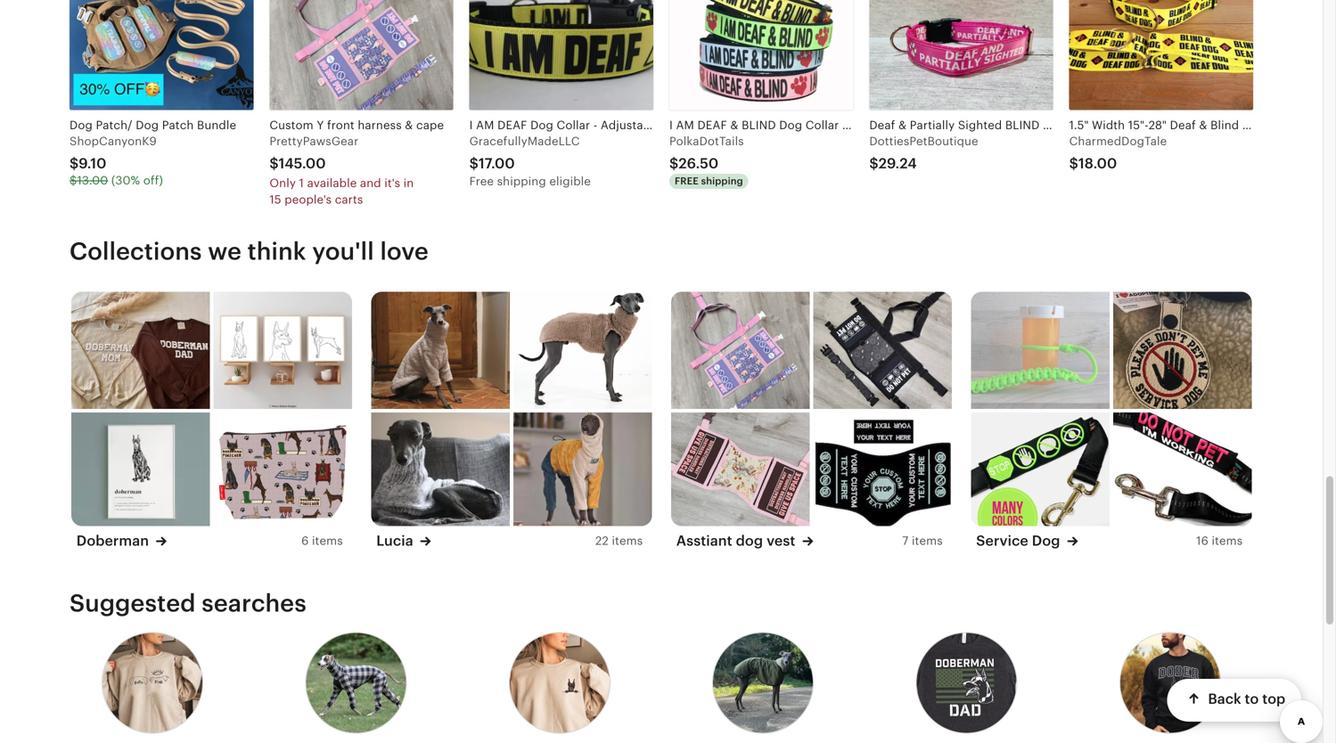 Task type: describe. For each thing, give the bounding box(es) containing it.
patch
[[162, 118, 194, 132]]

hand knitted grey jumper sweater whippet greyhound italian greyhound, lurcher, saluki sighthound clothing image
[[371, 413, 510, 530]]

shopcanyonk9
[[70, 135, 157, 148]]

charmeddogtale
[[1070, 135, 1168, 148]]

shipping inside polkadottails $ 26.50 free shipping
[[702, 176, 744, 187]]

15
[[270, 193, 282, 206]]

dog patch/ dog patch bundle image
[[70, 0, 254, 110]]

1.5" width 15"-28" deaf & blind dog collar or martingale, special collar, deaf dog, blind dog, caution image
[[1070, 0, 1254, 110]]

custom
[[270, 118, 314, 132]]

items for lucia
[[612, 535, 643, 548]]

-
[[594, 118, 598, 132]]

22 items
[[596, 535, 643, 548]]

y
[[317, 118, 324, 132]]

(30%
[[111, 174, 140, 187]]

doberman definition printable wall art | doberman gift | doberman print | doberman decor | doberman poster | minimal art | digital download image
[[71, 413, 210, 530]]

7
[[903, 535, 909, 548]]

love
[[380, 238, 429, 265]]

9.10
[[79, 156, 107, 172]]

$ inside i am deaf dog collar - adjustable dog collar gracefullymadellc $ 17.00 free shipping eligible
[[470, 156, 479, 172]]

only
[[270, 177, 296, 190]]

vest
[[767, 533, 796, 549]]

people's
[[285, 193, 332, 206]]

$ inside polkadottails $ 26.50 free shipping
[[670, 156, 679, 172]]

$ inside custom y front harness & cape prettypawsgear $ 145.00 only 1 available and it's in 15 people's carts
[[270, 156, 279, 172]]

combo custom dog vest and leash wrap bundle, dog bundle, s&r vest, butterfly vest, custom cape, embroidered, dog gear, custom dog, dog vest image
[[814, 413, 952, 530]]

and
[[360, 177, 381, 190]]

i
[[470, 118, 473, 132]]

back
[[1209, 692, 1242, 708]]

am
[[476, 118, 495, 132]]

teddy long shirt for italian greyhound brown image
[[514, 292, 652, 409]]

dottiespetboutique
[[870, 135, 979, 148]]

17.00
[[479, 156, 515, 172]]

custom y front hybrid harness image
[[814, 292, 952, 409]]

jumpsuit clothing( whippet ,italian greyhound,lurcher, sighthound, galgo, saluki clothing) image
[[514, 413, 652, 530]]

do not pet i'm working  dog leash strap wrap image
[[1114, 413, 1252, 530]]

we
[[208, 238, 242, 265]]

dog left patch
[[136, 118, 159, 132]]

selina-jayne doberman pinscher dogs limited edition designer wash bag image
[[213, 413, 352, 530]]

1
[[299, 177, 304, 190]]

6
[[302, 535, 309, 548]]

doberman
[[76, 533, 149, 549]]

13.00
[[77, 174, 108, 187]]

searches
[[202, 590, 307, 618]]

$ left "(30%"
[[70, 174, 77, 187]]

145.00
[[279, 156, 326, 172]]

deaf
[[498, 118, 528, 132]]

dottiespetboutique $ 29.24
[[870, 135, 979, 172]]

collections
[[70, 238, 202, 265]]

suggested
[[70, 590, 196, 618]]

eligible
[[550, 175, 591, 188]]

dog up "polkadottails" at top right
[[664, 118, 687, 132]]

6 items
[[302, 535, 343, 548]]

asstiant dog vest
[[677, 533, 796, 549]]

front
[[327, 118, 355, 132]]

adjustable
[[601, 118, 661, 132]]

you'll
[[312, 238, 374, 265]]

22
[[596, 535, 609, 548]]



Task type: locate. For each thing, give the bounding box(es) containing it.
dog
[[736, 533, 764, 549]]

$ up only
[[270, 156, 279, 172]]

items right 6
[[312, 535, 343, 548]]

off)
[[143, 174, 163, 187]]

$ up free
[[470, 156, 479, 172]]

custom working dog vest image
[[671, 413, 810, 530]]

shipping inside i am deaf dog collar - adjustable dog collar gracefullymadellc $ 17.00 free shipping eligible
[[497, 175, 547, 188]]

top
[[1263, 692, 1286, 708]]

it's
[[385, 177, 401, 190]]

dog
[[70, 118, 93, 132], [136, 118, 159, 132], [531, 118, 554, 132], [664, 118, 687, 132], [1033, 533, 1061, 549]]

to
[[1245, 692, 1259, 708]]

16
[[1197, 535, 1209, 548]]

&
[[405, 118, 413, 132]]

1 vertical spatial custom y front harness & cape image
[[671, 292, 810, 409]]

0 horizontal spatial custom y front harness & cape image
[[270, 0, 454, 110]]

doberman mom sweatshirt | doberman dad sweatshirt | dog mom sweatshirt | doberman sweatshirt | doberman dad gift | doberman mom gift image
[[71, 292, 210, 409]]

1 horizontal spatial collar
[[691, 118, 724, 132]]

shipping
[[497, 175, 547, 188], [702, 176, 744, 187]]

collections we think you'll love
[[70, 238, 429, 265]]

$ down dottiespetboutique
[[870, 156, 879, 172]]

polkadottails $ 26.50 free shipping
[[670, 135, 744, 187]]

i am deaf dog collar - adjustable dog collar image
[[470, 0, 654, 110]]

collar left -
[[557, 118, 591, 132]]

bundle
[[197, 118, 236, 132]]

$ down "charmeddogtale"
[[1070, 156, 1079, 172]]

26.50
[[679, 156, 719, 172]]

asstiant
[[677, 533, 733, 549]]

dog patch/ dog patch bundle shopcanyonk9 $ 9.10 $ 13.00 (30% off)
[[70, 118, 236, 187]]

deaf & partially sighted blind dog ribbon puppy small large dog collar - choice of colours and fastenings. all sizes image
[[870, 0, 1054, 110]]

items for service dog
[[1212, 535, 1244, 548]]

service
[[977, 533, 1029, 549]]

custom y front harness & cape image
[[270, 0, 454, 110], [671, 292, 810, 409]]

1 collar from the left
[[557, 118, 591, 132]]

grey fluffy soft fleece jumper pyjamas italian greyhound, whippet, lurcher, greyhound, saluki sighthound image
[[371, 292, 510, 409]]

3 items from the left
[[912, 535, 943, 548]]

29.24
[[879, 156, 917, 172]]

7 items
[[903, 535, 943, 548]]

$ up the free
[[670, 156, 679, 172]]

shipping down 26.50
[[702, 176, 744, 187]]

lucia
[[377, 533, 414, 549]]

items
[[312, 535, 343, 548], [612, 535, 643, 548], [912, 535, 943, 548], [1212, 535, 1244, 548]]

1 horizontal spatial custom y front harness & cape image
[[671, 292, 810, 409]]

0 horizontal spatial collar
[[557, 118, 591, 132]]

available
[[307, 177, 357, 190]]

1 horizontal spatial shipping
[[702, 176, 744, 187]]

back to top
[[1209, 692, 1286, 708]]

i am deaf dog collar - adjustable dog collar gracefullymadellc $ 17.00 free shipping eligible
[[470, 118, 724, 188]]

16 items
[[1197, 535, 1244, 548]]

items right 22
[[612, 535, 643, 548]]

in
[[404, 177, 414, 190]]

dog up gracefullymadellc at the top of page
[[531, 118, 554, 132]]

items for doberman
[[312, 535, 343, 548]]

items right 16
[[1212, 535, 1244, 548]]

$ inside charmeddogtale $ 18.00
[[1070, 156, 1079, 172]]

items right 7
[[912, 535, 943, 548]]

custom y front harness & cape prettypawsgear $ 145.00 only 1 available and it's in 15 people's carts
[[270, 118, 444, 206]]

2 items from the left
[[612, 535, 643, 548]]

free
[[675, 176, 699, 187]]

free
[[470, 175, 494, 188]]

shipping down 17.00
[[497, 175, 547, 188]]

pill bottle retrieval tab, tablet bottle retrieval leash, dog training aids, dog assistance tools, disability retrieval aid, pre-order image
[[971, 292, 1110, 409]]

4 items from the left
[[1212, 535, 1244, 548]]

patch/
[[96, 118, 133, 132]]

back to top button
[[1168, 680, 1302, 722]]

polkadottails
[[670, 135, 744, 148]]

gracefullymadellc
[[470, 135, 580, 148]]

collar up "polkadottails" at top right
[[691, 118, 724, 132]]

collar
[[557, 118, 591, 132], [691, 118, 724, 132]]

doberman line art set - instant download image
[[213, 292, 352, 409]]

prettypawsgear
[[270, 135, 359, 148]]

carts
[[335, 193, 363, 206]]

1 items from the left
[[312, 535, 343, 548]]

suggested searches
[[70, 590, 307, 618]]

18.00
[[1079, 156, 1118, 172]]

charmeddogtale $ 18.00
[[1070, 135, 1168, 172]]

$ up 13.00
[[70, 156, 79, 172]]

logos stop no touch no talk no eye contact  dog leash wrap image
[[971, 413, 1110, 530]]

think
[[248, 238, 306, 265]]

dog right the service
[[1033, 533, 1061, 549]]

i am deaf & blind dog collar or leash,  deaf dog gear, blind dog porducts image
[[670, 0, 854, 110]]

$ inside dottiespetboutique $ 29.24
[[870, 156, 879, 172]]

0 vertical spatial custom y front harness & cape image
[[270, 0, 454, 110]]

don't pet me service dog key chain/ /snap tab service dog id/ health/ awareness/ safety/ service dog /alert /school bag/backpack/dog tag image
[[1114, 292, 1252, 409]]

$
[[70, 156, 79, 172], [270, 156, 279, 172], [470, 156, 479, 172], [670, 156, 679, 172], [870, 156, 879, 172], [1070, 156, 1079, 172], [70, 174, 77, 187]]

cape
[[417, 118, 444, 132]]

harness
[[358, 118, 402, 132]]

0 horizontal spatial shipping
[[497, 175, 547, 188]]

items for asstiant dog vest
[[912, 535, 943, 548]]

2 collar from the left
[[691, 118, 724, 132]]

service dog
[[977, 533, 1061, 549]]

dog left patch/
[[70, 118, 93, 132]]



Task type: vqa. For each thing, say whether or not it's contained in the screenshot.
Home Favorites
no



